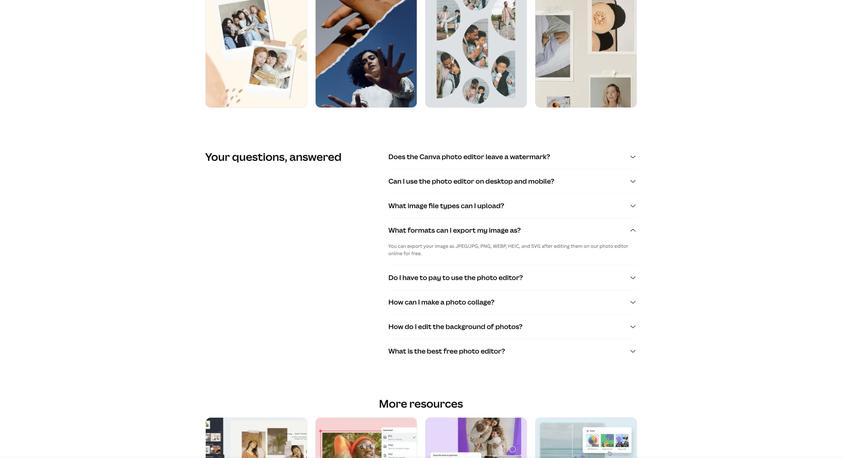 Task type: locate. For each thing, give the bounding box(es) containing it.
use
[[406, 177, 418, 186], [451, 274, 463, 283]]

more resources
[[379, 397, 463, 411]]

what
[[389, 202, 407, 211], [389, 226, 407, 235], [389, 347, 407, 356]]

0 horizontal spatial on
[[476, 177, 484, 186]]

a
[[505, 152, 509, 162], [441, 298, 445, 307]]

export
[[453, 226, 476, 235], [407, 243, 422, 250]]

0 horizontal spatial a
[[441, 298, 445, 307]]

editor down does the canva photo editor leave a watermark?
[[454, 177, 475, 186]]

editor right our
[[615, 243, 629, 250]]

on left desktop
[[476, 177, 484, 186]]

the right edit
[[433, 323, 444, 332]]

editor left leave
[[464, 152, 484, 162]]

the inside dropdown button
[[414, 347, 426, 356]]

0 vertical spatial how
[[389, 298, 404, 307]]

1 vertical spatial how
[[389, 323, 404, 332]]

0 horizontal spatial to
[[420, 274, 427, 283]]

what left is
[[389, 347, 407, 356]]

wall mood board mockup photo collage story template image
[[536, 0, 637, 108]]

more
[[379, 397, 407, 411]]

1 horizontal spatial a
[[505, 152, 509, 162]]

1 horizontal spatial to
[[443, 274, 450, 283]]

editor? up how can i make a photo collage? dropdown button
[[499, 274, 523, 283]]

what formats can i export my image as?
[[389, 226, 521, 235]]

0 vertical spatial export
[[453, 226, 476, 235]]

does
[[389, 152, 406, 162]]

1 vertical spatial editor?
[[481, 347, 505, 356]]

1 vertical spatial a
[[441, 298, 445, 307]]

can
[[461, 202, 473, 211], [437, 226, 449, 235], [398, 243, 406, 250], [405, 298, 417, 307]]

3 what from the top
[[389, 347, 407, 356]]

a right leave
[[505, 152, 509, 162]]

is
[[408, 347, 413, 356]]

heic,
[[508, 243, 521, 250]]

0 vertical spatial what
[[389, 202, 407, 211]]

do i have to pay to use the photo editor? button
[[389, 266, 637, 290]]

resources
[[410, 397, 463, 411]]

export up free.
[[407, 243, 422, 250]]

image left as
[[435, 243, 449, 250]]

1 vertical spatial image
[[489, 226, 509, 235]]

for
[[404, 251, 411, 257]]

friends polaroid photo collage template image
[[206, 0, 307, 108]]

i inside the can i use the photo editor on desktop and mobile? dropdown button
[[403, 177, 405, 186]]

1 horizontal spatial export
[[453, 226, 476, 235]]

your questions, answered
[[205, 150, 342, 164]]

1 how from the top
[[389, 298, 404, 307]]

best
[[427, 347, 442, 356]]

and left svg
[[522, 243, 530, 250]]

to left 'pay'
[[420, 274, 427, 283]]

i inside do i have to pay to use the photo editor? dropdown button
[[399, 274, 401, 283]]

formats
[[408, 226, 435, 235]]

editing
[[554, 243, 570, 250]]

image up webp,
[[489, 226, 509, 235]]

use right 'pay'
[[451, 274, 463, 283]]

file
[[429, 202, 439, 211]]

0 vertical spatial image
[[408, 202, 427, 211]]

to
[[420, 274, 427, 283], [443, 274, 450, 283]]

how for how can i make a photo collage?
[[389, 298, 404, 307]]

photo right canva
[[442, 152, 462, 162]]

and inside dropdown button
[[515, 177, 527, 186]]

2 vertical spatial editor
[[615, 243, 629, 250]]

the down canva
[[419, 177, 431, 186]]

1 what from the top
[[389, 202, 407, 211]]

leave
[[486, 152, 503, 162]]

what inside dropdown button
[[389, 347, 407, 356]]

2 what from the top
[[389, 226, 407, 235]]

what is the best free photo editor?
[[389, 347, 505, 356]]

1 vertical spatial on
[[584, 243, 590, 250]]

and left mobile? at the right top of the page
[[515, 177, 527, 186]]

questions,
[[232, 150, 287, 164]]

0 vertical spatial and
[[515, 177, 527, 186]]

1 vertical spatial what
[[389, 226, 407, 235]]

collage?
[[468, 298, 495, 307]]

a right make
[[441, 298, 445, 307]]

of
[[487, 323, 494, 332]]

1 horizontal spatial use
[[451, 274, 463, 283]]

the right 'does'
[[407, 152, 418, 162]]

2 horizontal spatial image
[[489, 226, 509, 235]]

i
[[403, 177, 405, 186], [474, 202, 476, 211], [450, 226, 452, 235], [399, 274, 401, 283], [418, 298, 420, 307], [415, 323, 417, 332]]

the right is
[[414, 347, 426, 356]]

mobile?
[[529, 177, 555, 186]]

0 vertical spatial a
[[505, 152, 509, 162]]

what image file types can i upload?
[[389, 202, 505, 211]]

photo right free
[[459, 347, 480, 356]]

i inside how can i make a photo collage? dropdown button
[[418, 298, 420, 307]]

1 vertical spatial export
[[407, 243, 422, 250]]

pay
[[429, 274, 441, 283]]

1 vertical spatial and
[[522, 243, 530, 250]]

1 horizontal spatial on
[[584, 243, 590, 250]]

can right types
[[461, 202, 473, 211]]

0 vertical spatial on
[[476, 177, 484, 186]]

what formats can i export my image as? button
[[389, 219, 637, 243]]

i left make
[[418, 298, 420, 307]]

how left do at the bottom left
[[389, 323, 404, 332]]

father and son in a geometric photo collage template image
[[426, 0, 527, 108]]

have
[[403, 274, 419, 283]]

1 to from the left
[[420, 274, 427, 283]]

use right can
[[406, 177, 418, 186]]

upload?
[[478, 202, 505, 211]]

and
[[515, 177, 527, 186], [522, 243, 530, 250]]

image
[[408, 202, 427, 211], [489, 226, 509, 235], [435, 243, 449, 250]]

0 horizontal spatial use
[[406, 177, 418, 186]]

0 vertical spatial editor?
[[499, 274, 523, 283]]

i left upload?
[[474, 202, 476, 211]]

what down can
[[389, 202, 407, 211]]

how
[[389, 298, 404, 307], [389, 323, 404, 332]]

export inside dropdown button
[[453, 226, 476, 235]]

the
[[407, 152, 418, 162], [419, 177, 431, 186], [464, 274, 476, 283], [433, 323, 444, 332], [414, 347, 426, 356]]

on left our
[[584, 243, 590, 250]]

0 vertical spatial editor
[[464, 152, 484, 162]]

free.
[[412, 251, 422, 257]]

how can i make a photo collage?
[[389, 298, 495, 307]]

1 vertical spatial editor
[[454, 177, 475, 186]]

i right can
[[403, 177, 405, 186]]

i right do at the bottom left
[[415, 323, 417, 332]]

jpeg/jpg,
[[456, 243, 479, 250]]

editor
[[464, 152, 484, 162], [454, 177, 475, 186], [615, 243, 629, 250]]

what for what is the best free photo editor?
[[389, 347, 407, 356]]

1 horizontal spatial image
[[435, 243, 449, 250]]

i up as
[[450, 226, 452, 235]]

photo up collage?
[[477, 274, 498, 283]]

image inside you can export your image as jpeg/jpg, png, webp, heic, and svg after editing them on our photo editor online for free.
[[435, 243, 449, 250]]

on inside you can export your image as jpeg/jpg, png, webp, heic, and svg after editing them on our photo editor online for free.
[[584, 243, 590, 250]]

svg
[[532, 243, 541, 250]]

i right do at the left bottom of page
[[399, 274, 401, 283]]

2 vertical spatial what
[[389, 347, 407, 356]]

to right 'pay'
[[443, 274, 450, 283]]

how down do at the left bottom of page
[[389, 298, 404, 307]]

what up you
[[389, 226, 407, 235]]

image left the file
[[408, 202, 427, 211]]

can up for
[[398, 243, 406, 250]]

export up "jpeg/jpg,"
[[453, 226, 476, 235]]

2 vertical spatial image
[[435, 243, 449, 250]]

does the canva photo editor leave a watermark? button
[[389, 145, 637, 169]]

can right formats
[[437, 226, 449, 235]]

editor? down "of"
[[481, 347, 505, 356]]

photo right our
[[600, 243, 614, 250]]

2 how from the top
[[389, 323, 404, 332]]

on
[[476, 177, 484, 186], [584, 243, 590, 250]]

photo up what image file types can i upload? on the top of page
[[432, 177, 452, 186]]

editor?
[[499, 274, 523, 283], [481, 347, 505, 356]]

make
[[422, 298, 439, 307]]

photo
[[442, 152, 462, 162], [432, 177, 452, 186], [600, 243, 614, 250], [477, 274, 498, 283], [446, 298, 466, 307], [459, 347, 480, 356]]

0 horizontal spatial export
[[407, 243, 422, 250]]



Task type: vqa. For each thing, say whether or not it's contained in the screenshot.
(SSO)
no



Task type: describe. For each thing, give the bounding box(es) containing it.
can
[[389, 177, 402, 186]]

how can i make a photo collage? button
[[389, 291, 637, 315]]

how for how do i edit the background of photos?
[[389, 323, 404, 332]]

and inside you can export your image as jpeg/jpg, png, webp, heic, and svg after editing them on our photo editor online for free.
[[522, 243, 530, 250]]

you
[[389, 243, 397, 250]]

what for what image file types can i upload?
[[389, 202, 407, 211]]

desktop
[[486, 177, 513, 186]]

0 horizontal spatial image
[[408, 202, 427, 211]]

you can export your image as jpeg/jpg, png, webp, heic, and svg after editing them on our photo editor online for free.
[[389, 243, 629, 257]]

types
[[440, 202, 460, 211]]

editor? inside dropdown button
[[499, 274, 523, 283]]

i inside what formats can i export my image as? dropdown button
[[450, 226, 452, 235]]

online
[[389, 251, 403, 257]]

free
[[444, 347, 458, 356]]

webp,
[[493, 243, 507, 250]]

ripped paper photo collage ig story template image
[[316, 0, 417, 108]]

canva
[[420, 152, 441, 162]]

the up collage?
[[464, 274, 476, 283]]

what is the best free photo editor? button
[[389, 340, 637, 364]]

0 vertical spatial use
[[406, 177, 418, 186]]

what image file types can i upload? button
[[389, 194, 637, 218]]

background
[[446, 323, 486, 332]]

photo inside dropdown button
[[459, 347, 480, 356]]

i inside what image file types can i upload? dropdown button
[[474, 202, 476, 211]]

can left make
[[405, 298, 417, 307]]

as?
[[510, 226, 521, 235]]

them
[[571, 243, 583, 250]]

can i use the photo editor on desktop and mobile? button
[[389, 170, 637, 194]]

do
[[405, 323, 414, 332]]

what for what formats can i export my image as?
[[389, 226, 407, 235]]

photos?
[[496, 323, 523, 332]]

can inside you can export your image as jpeg/jpg, png, webp, heic, and svg after editing them on our photo editor online for free.
[[398, 243, 406, 250]]

export inside you can export your image as jpeg/jpg, png, webp, heic, and svg after editing them on our photo editor online for free.
[[407, 243, 422, 250]]

edit
[[418, 323, 432, 332]]

do i have to pay to use the photo editor?
[[389, 274, 523, 283]]

can i use the photo editor on desktop and mobile?
[[389, 177, 555, 186]]

watermark?
[[510, 152, 550, 162]]

as
[[450, 243, 455, 250]]

i inside how do i edit the background of photos? dropdown button
[[415, 323, 417, 332]]

does the canva photo editor leave a watermark?
[[389, 152, 550, 162]]

my
[[477, 226, 488, 235]]

2 to from the left
[[443, 274, 450, 283]]

do
[[389, 274, 398, 283]]

png,
[[481, 243, 492, 250]]

photo inside you can export your image as jpeg/jpg, png, webp, heic, and svg after editing them on our photo editor online for free.
[[600, 243, 614, 250]]

photo down the do i have to pay to use the photo editor?
[[446, 298, 466, 307]]

1 vertical spatial use
[[451, 274, 463, 283]]

after
[[542, 243, 553, 250]]

on inside dropdown button
[[476, 177, 484, 186]]

how do i edit the background of photos? button
[[389, 315, 637, 339]]

how do i edit the background of photos?
[[389, 323, 523, 332]]

our
[[591, 243, 599, 250]]

editor inside you can export your image as jpeg/jpg, png, webp, heic, and svg after editing them on our photo editor online for free.
[[615, 243, 629, 250]]

your
[[424, 243, 434, 250]]

answered
[[290, 150, 342, 164]]

your
[[205, 150, 230, 164]]

editor? inside dropdown button
[[481, 347, 505, 356]]



